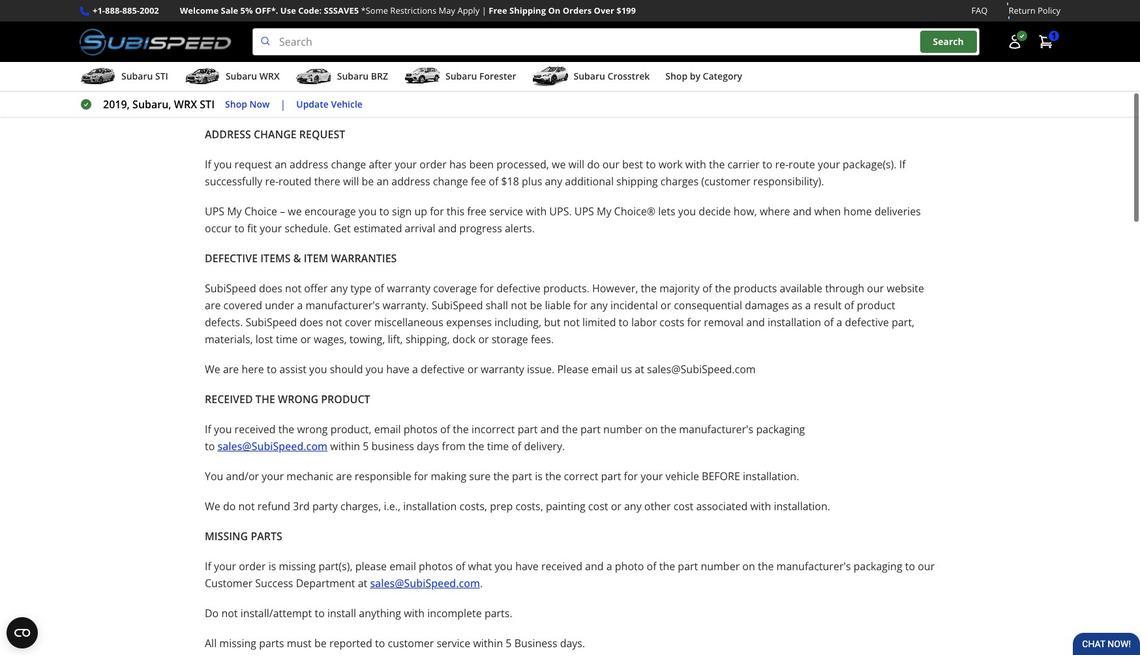 Task type: describe. For each thing, give the bounding box(es) containing it.
you right the lets
[[679, 204, 697, 219]]

update vehicle button
[[296, 97, 363, 112]]

2 horizontal spatial sales@subispeed.com
[[656, 67, 766, 82]]

0 horizontal spatial change
[[331, 157, 366, 172]]

a down result at the right top
[[837, 315, 843, 330]]

following
[[627, 37, 672, 52]]

+1-888-885-2002
[[93, 5, 159, 16]]

there
[[314, 174, 341, 189]]

not up including,
[[511, 298, 528, 313]]

fee
[[471, 174, 486, 189]]

by inside dropdown button
[[690, 70, 701, 82]]

2 my from the left
[[597, 204, 612, 219]]

our inside if your order is missing part(s), please email photos of what you have received and a photo of the part number on the manufacturer's packaging to our customer success department at
[[918, 559, 935, 574]]

not right do
[[222, 606, 238, 621]]

subaru wrx
[[226, 70, 280, 82]]

you right should
[[366, 362, 384, 377]]

making
[[431, 469, 467, 484]]

authorization
[[457, 67, 523, 82]]

1 vertical spatial are
[[223, 362, 239, 377]]

and down this
[[438, 221, 457, 236]]

number inside if your order is missing part(s), please email photos of what you have received and a photo of the part number on the manufacturer's packaging to our customer success department at
[[701, 559, 740, 574]]

we inside if you request an address change after your order has been processed, we will do our best to work with the carrier to re-route your package(s). if successfully re-routed there will be an address change fee of $18 plus any additional shipping charges (customer responsibility).
[[552, 157, 566, 172]]

a down shipping,
[[412, 362, 418, 377]]

shall
[[486, 298, 508, 313]]

shop for shop now
[[225, 98, 247, 110]]

business
[[515, 636, 558, 651]]

will right there at left top
[[343, 174, 359, 189]]

all
[[205, 636, 217, 651]]

package(s).
[[843, 157, 897, 172]]

you for you and/or your mechanic are responsible for making sure the part is the correct part for your vehicle before installation.
[[205, 469, 223, 484]]

of inside if you received the wrong product, email photos of the incorrect part and the part number on the manufacturer's packaging to
[[441, 422, 450, 437]]

0 vertical spatial 5
[[363, 439, 369, 454]]

0 vertical spatial have
[[387, 362, 410, 377]]

0 vertical spatial email
[[592, 362, 618, 377]]

be left reported
[[315, 636, 327, 651]]

fit
[[247, 221, 257, 236]]

subispeed logo image
[[80, 28, 232, 56]]

sales@subispeed.com link for within 5 business days from the time of delivery.
[[218, 439, 328, 454]]

lift,
[[388, 332, 403, 347]]

0 vertical spatial re-
[[776, 157, 789, 172]]

is inside if your order is missing part(s), please email photos of what you have received and a photo of the part number on the manufacturer's packaging to our customer success department at
[[269, 559, 276, 574]]

crosstrek
[[608, 70, 650, 82]]

duty,
[[370, 97, 396, 112]]

shop by category button
[[666, 65, 743, 91]]

2002
[[140, 5, 159, 16]]

and inside subispeed does not offer any type of warranty coverage for defective products. however, the majority of the products available through our website are covered under a manufacturer's warranty. subispeed shall not be liable for any incidental or consequential damages as a result of product defects. subispeed does not cover miscellaneous expenses including, but not limited to labor costs for removal and installation of a defective part, materials, lost time or wages, towing, lift, shipping, dock or storage fees.
[[747, 315, 765, 330]]

0 horizontal spatial |
[[280, 97, 286, 112]]

charges,
[[341, 499, 381, 514]]

deducted
[[623, 97, 669, 112]]

shipments
[[389, 37, 440, 52]]

standard
[[694, 37, 738, 52]]

photos inside if you received the wrong product, email photos of the incorrect part and the part number on the manufacturer's packaging to
[[404, 422, 438, 437]]

available
[[780, 281, 823, 296]]

not up 'wages,'
[[326, 315, 342, 330]]

install
[[328, 606, 356, 621]]

or left other
[[611, 499, 622, 514]]

of left what
[[456, 559, 466, 574]]

as
[[792, 298, 803, 313]]

any up 'limited'
[[591, 298, 608, 313]]

packaging inside if your order is missing part(s), please email photos of what you have received and a photo of the part number on the manufacturer's packaging to our customer success department at
[[854, 559, 903, 574]]

missing inside if your order is missing part(s), please email photos of what you have received and a photo of the part number on the manufacturer's packaging to our customer success department at
[[279, 559, 316, 574]]

you and/or your mechanic are responsible for making sure the part is the correct part for your vehicle before installation.
[[205, 469, 800, 484]]

sales@subispeed.com .
[[370, 576, 486, 591]]

forester
[[480, 70, 517, 82]]

process.
[[774, 37, 815, 52]]

successfully
[[205, 174, 263, 189]]

wages,
[[314, 332, 347, 347]]

you inside if you request an address change after your order has been processed, we will do our best to work with the carrier to re-route your package(s). if successfully re-routed there will be an address change fee of $18 plus any additional shipping charges (customer responsibility).
[[214, 157, 232, 172]]

and inside if you received the wrong product, email photos of the incorrect part and the part number on the manufacturer's packaging to
[[541, 422, 559, 437]]

how,
[[734, 204, 758, 219]]

2 vertical spatial subispeed
[[246, 315, 297, 330]]

1 vertical spatial installation.
[[774, 499, 831, 514]]

subaru brz
[[337, 70, 388, 82]]

subaru for subaru brz
[[337, 70, 369, 82]]

shop now
[[225, 98, 270, 110]]

or left 'wages,'
[[301, 332, 311, 347]]

1 horizontal spatial does
[[300, 315, 323, 330]]

photos inside if your order is missing part(s), please email photos of what you have received and a photo of the part number on the manufacturer's packaging to our customer success department at
[[419, 559, 453, 574]]

majority
[[660, 281, 700, 296]]

progress
[[460, 221, 502, 236]]

0 vertical spatial installation.
[[743, 469, 800, 484]]

website
[[887, 281, 925, 296]]

subaru for subaru forester
[[446, 70, 477, 82]]

deliveries
[[875, 204, 922, 219]]

open widget image
[[7, 617, 38, 649]]

2 horizontal spatial defective
[[846, 315, 890, 330]]

will left need
[[247, 67, 263, 82]]

a right as
[[806, 298, 812, 313]]

1 vertical spatial wrx
[[174, 97, 197, 112]]

your right 'route'
[[818, 157, 841, 172]]

2 costs, from the left
[[516, 499, 544, 514]]

will down subaru crosstrek dropdown button
[[590, 97, 606, 112]]

you inside if you received the wrong product, email photos of the incorrect part and the part number on the manufacturer's packaging to
[[214, 422, 232, 437]]

for international
[[248, 97, 328, 112]]

2 vertical spatial are
[[336, 469, 352, 484]]

search
[[934, 35, 964, 48]]

2 vertical spatial an
[[377, 174, 389, 189]]

manufacturer's inside subispeed does not offer any type of warranty coverage for defective products. however, the majority of the products available through our website are covered under a manufacturer's warranty. subispeed shall not be liable for any incidental or consequential damages as a result of product defects. subispeed does not cover miscellaneous expenses including, but not limited to labor costs for removal and installation of a defective part, materials, lost time or wages, towing, lift, shipping, dock or storage fees.
[[306, 298, 380, 313]]

you right assist
[[309, 362, 327, 377]]

defective
[[205, 251, 258, 266]]

be inside subispeed does not offer any type of warranty coverage for defective products. however, the majority of the products available through our website are covered under a manufacturer's warranty. subispeed shall not be liable for any incidental or consequential damages as a result of product defects. subispeed does not cover miscellaneous expenses including, but not limited to labor costs for removal and installation of a defective part, materials, lost time or wages, towing, lift, shipping, dock or storage fees.
[[530, 298, 543, 313]]

0 horizontal spatial return
[[299, 37, 330, 52]]

of left delivery.
[[512, 439, 522, 454]]

with down sales@subispeed.com . in the bottom left of the page
[[404, 606, 425, 621]]

part up correct
[[581, 422, 601, 437]]

do inside if you request an address change after your order has been processed, we will do our best to work with the carrier to re-route your package(s). if successfully re-routed there will be an address change fee of $18 plus any additional shipping charges (customer responsibility).
[[588, 157, 600, 172]]

merchandise
[[391, 67, 454, 82]]

not up under
[[285, 281, 302, 296]]

occur
[[205, 221, 232, 236]]

would
[[235, 37, 265, 52]]

wrx inside "dropdown button"
[[260, 70, 280, 82]]

received
[[205, 392, 253, 407]]

part up the we do not refund 3rd party charges, i.e., installation costs, prep costs, painting cost or any other cost associated with installation. on the bottom
[[512, 469, 533, 484]]

sales@subispeed.com for if you received the wrong product, email photos of the incorrect part and the part number on the manufacturer's packaging to
[[218, 439, 328, 454]]

we are here to assist you should you have a defective or warranty issue. please email us at sales@subispeed.com
[[205, 362, 756, 377]]

subaru sti button
[[80, 65, 168, 91]]

0 horizontal spatial missing
[[220, 636, 256, 651]]

0 horizontal spatial within
[[330, 439, 360, 454]]

button image
[[1008, 34, 1023, 50]]

shop now link
[[225, 97, 270, 112]]

photo
[[615, 559, 644, 574]]

part up delivery.
[[518, 422, 538, 437]]

what
[[468, 559, 492, 574]]

request
[[235, 157, 272, 172]]

1 vertical spatial an
[[275, 157, 287, 172]]

apply
[[458, 5, 480, 16]]

correct
[[564, 469, 599, 484]]

2 ups from the left
[[575, 204, 594, 219]]

are inside subispeed does not offer any type of warranty coverage for defective products. however, the majority of the products available through our website are covered under a manufacturer's warranty. subispeed shall not be liable for any incidental or consequential damages as a result of product defects. subispeed does not cover miscellaneous expenses including, but not limited to labor costs for removal and installation of a defective part, materials, lost time or wages, towing, lift, shipping, dock or storage fees.
[[205, 298, 221, 313]]

1 vertical spatial subispeed
[[432, 298, 483, 313]]

or down dock
[[468, 362, 478, 377]]

with inside 'ups my choice – we encourage you to sign up for this free service with ups. ups my choice® lets you decide how, where and when home deliveries occur to fit your schedule. get estimated arrival and progress alerts.'
[[526, 204, 547, 219]]

orders
[[563, 5, 592, 16]]

limited
[[583, 315, 616, 330]]

of up consequential in the right of the page
[[703, 281, 713, 296]]

packaging inside if you received the wrong product, email photos of the incorrect part and the part number on the manufacturer's packaging to
[[757, 422, 806, 437]]

ups.
[[550, 204, 572, 219]]

defective for at sales@subispeed.com
[[421, 362, 465, 377]]

of inside if you request an address change after your order has been processed, we will do our best to work with the carrier to re-route your package(s). if successfully re-routed there will be an address change fee of $18 plus any additional shipping charges (customer responsibility).
[[489, 174, 499, 189]]

1 vertical spatial warranty
[[481, 362, 525, 377]]

and left when
[[793, 204, 812, 219]]

ups my choice – we encourage you to sign up for this free service with ups. ups my choice® lets you decide how, where and when home deliveries occur to fit your schedule. get estimated arrival and progress alerts.
[[205, 204, 922, 236]]

will up additional
[[569, 157, 585, 172]]

for inside 'ups my choice – we encourage you to sign up for this free service with ups. ups my choice® lets you decide how, where and when home deliveries occur to fit your schedule. get estimated arrival and progress alerts.'
[[430, 204, 444, 219]]

for right correct
[[624, 469, 638, 484]]

you up 'estimated'
[[359, 204, 377, 219]]

1 vertical spatial within
[[473, 636, 503, 651]]

or up costs
[[661, 298, 672, 313]]

wrong
[[278, 392, 319, 407]]

1 horizontal spatial time
[[487, 439, 509, 454]]

orders:
[[331, 97, 367, 112]]

expenses
[[446, 315, 492, 330]]

subaru crosstrek
[[574, 70, 650, 82]]

shop by category
[[666, 70, 743, 82]]

part right correct
[[601, 469, 622, 484]]

of right type
[[375, 281, 384, 296]]

(rma)
[[525, 67, 554, 82]]

*some
[[361, 5, 388, 16]]

code:
[[298, 5, 322, 16]]

subaru brz button
[[295, 65, 388, 91]]

this
[[447, 204, 465, 219]]

sssave5
[[324, 5, 359, 16]]

issue.
[[527, 362, 555, 377]]

use
[[281, 5, 296, 16]]

sales@subispeed.com link for .
[[370, 576, 480, 591]]

1 vertical spatial do
[[223, 499, 236, 514]]

0 vertical spatial |
[[482, 5, 487, 16]]

incurred
[[478, 97, 519, 112]]

0 horizontal spatial by
[[597, 67, 609, 82]]

1 vertical spatial from
[[442, 439, 466, 454]]

1
[[1052, 30, 1057, 42]]

coverage
[[433, 281, 477, 296]]

1 horizontal spatial is
[[535, 469, 543, 484]]

products.
[[544, 281, 590, 296]]

sure
[[469, 469, 491, 484]]

with right the associated
[[751, 499, 772, 514]]

be left accepted
[[470, 37, 482, 52]]

if for if you would like to return an item, all shipments must be accepted and then sent back following our standard return process.
[[205, 37, 211, 52]]

dock
[[453, 332, 476, 347]]

and inside if your order is missing part(s), please email photos of what you have received and a photo of the part number on the manufacturer's packaging to our customer success department at
[[586, 559, 604, 574]]

processed,
[[497, 157, 549, 172]]

have inside if your order is missing part(s), please email photos of what you have received and a photo of the part number on the manufacturer's packaging to our customer success department at
[[516, 559, 539, 574]]

sti inside dropdown button
[[155, 70, 168, 82]]

like
[[267, 37, 284, 52]]

brz
[[371, 70, 388, 82]]

during
[[522, 97, 553, 112]]

5%
[[241, 5, 253, 16]]

get
[[334, 221, 351, 236]]

a inside if your order is missing part(s), please email photos of what you have received and a photo of the part number on the manufacturer's packaging to our customer success department at
[[607, 559, 613, 574]]

responsible
[[355, 469, 412, 484]]

emailing
[[611, 67, 653, 82]]

your inside if your order is missing part(s), please email photos of what you have received and a photo of the part number on the manufacturer's packaging to our customer success department at
[[214, 559, 236, 574]]

your down shop by category dropdown button
[[699, 97, 721, 112]]

a right under
[[297, 298, 303, 313]]

product
[[857, 298, 896, 313]]



Task type: vqa. For each thing, say whether or not it's contained in the screenshot.
ft- related to 510051143-
no



Task type: locate. For each thing, give the bounding box(es) containing it.
sales@subispeed.com link down standard
[[656, 67, 766, 82]]

1 horizontal spatial number
[[701, 559, 740, 574]]

defective for products
[[497, 281, 541, 296]]

1 vertical spatial sales@subispeed.com link
[[218, 439, 328, 454]]

0 horizontal spatial we
[[288, 204, 302, 219]]

us
[[621, 362, 633, 377]]

prep
[[490, 499, 513, 514]]

1 cost from the left
[[589, 499, 609, 514]]

home
[[844, 204, 872, 219]]

any
[[545, 174, 563, 189], [331, 281, 348, 296], [591, 298, 608, 313], [625, 499, 642, 514]]

1 horizontal spatial you
[[226, 67, 244, 82]]

additional
[[565, 174, 614, 189]]

and left fees
[[432, 97, 450, 112]]

2 horizontal spatial manufacturer's
[[777, 559, 851, 574]]

you inside if your order is missing part(s), please email photos of what you have received and a photo of the part number on the manufacturer's packaging to our customer success department at
[[495, 559, 513, 574]]

your right fit
[[260, 221, 282, 236]]

3 subaru from the left
[[337, 70, 369, 82]]

on inside if your order is missing part(s), please email photos of what you have received and a photo of the part number on the manufacturer's packaging to our customer success department at
[[743, 559, 756, 574]]

subaru
[[121, 70, 153, 82], [226, 70, 257, 82], [337, 70, 369, 82], [446, 70, 477, 82], [574, 70, 606, 82]]

email inside if your order is missing part(s), please email photos of what you have received and a photo of the part number on the manufacturer's packaging to our customer success department at
[[390, 559, 416, 574]]

email left the us
[[592, 362, 618, 377]]

you for you will need to begin our return merchandise authorization (rma) process by emailing sales@subispeed.com
[[226, 67, 244, 82]]

subaru left brz
[[337, 70, 369, 82]]

within
[[330, 439, 360, 454], [473, 636, 503, 651]]

| right now
[[280, 97, 286, 112]]

if for if you request an address change after your order has been processed, we will do our best to work with the carrier to re-route your package(s). if successfully re-routed there will be an address change fee of $18 plus any additional shipping charges (customer responsibility).
[[205, 157, 211, 172]]

you
[[226, 67, 244, 82], [205, 469, 223, 484]]

if inside if you received the wrong product, email photos of the incorrect part and the part number on the manufacturer's packaging to
[[205, 422, 211, 437]]

if right package(s).
[[900, 157, 906, 172]]

an
[[333, 37, 345, 52], [275, 157, 287, 172], [377, 174, 389, 189]]

choice
[[245, 204, 277, 219]]

1 we from the top
[[205, 362, 220, 377]]

1 vertical spatial on
[[743, 559, 756, 574]]

2 subaru from the left
[[226, 70, 257, 82]]

5
[[363, 439, 369, 454], [506, 636, 512, 651]]

from right days
[[442, 439, 466, 454]]

costs
[[660, 315, 685, 330]]

your inside 'ups my choice – we encourage you to sign up for this free service with ups. ups my choice® lets you decide how, where and when home deliveries occur to fit your schedule. get estimated arrival and progress alerts.'
[[260, 221, 282, 236]]

if inside if your order is missing part(s), please email photos of what you have received and a photo of the part number on the manufacturer's packaging to our customer success department at
[[205, 559, 211, 574]]

number down the associated
[[701, 559, 740, 574]]

1 horizontal spatial 5
[[506, 636, 512, 651]]

over
[[594, 5, 615, 16]]

and up delivery.
[[541, 422, 559, 437]]

up
[[415, 204, 428, 219]]

sti up 2019, subaru, wrx sti
[[155, 70, 168, 82]]

if for if your order is missing part(s), please email photos of what you have received and a photo of the part number on the manufacturer's packaging to our customer success department at
[[205, 559, 211, 574]]

when
[[815, 204, 842, 219]]

our inside if you request an address change after your order has been processed, we will do our best to work with the carrier to re-route your package(s). if successfully re-routed there will be an address change fee of $18 plus any additional shipping charges (customer responsibility).
[[603, 157, 620, 172]]

subaru inside "dropdown button"
[[226, 70, 257, 82]]

labor
[[632, 315, 657, 330]]

defects.
[[205, 315, 243, 330]]

0 vertical spatial installation
[[768, 315, 822, 330]]

products
[[734, 281, 778, 296]]

policy
[[1038, 5, 1061, 16]]

do
[[588, 157, 600, 172], [223, 499, 236, 514]]

by
[[597, 67, 609, 82], [690, 70, 701, 82]]

manufacturer's inside if your order is missing part(s), please email photos of what you have received and a photo of the part number on the manufacturer's packaging to our customer success department at
[[777, 559, 851, 574]]

1 vertical spatial return
[[355, 67, 388, 82]]

liable
[[545, 298, 571, 313]]

1 vertical spatial time
[[487, 439, 509, 454]]

defective down shipping,
[[421, 362, 465, 377]]

1 vertical spatial email
[[375, 422, 401, 437]]

return left policy
[[1009, 5, 1036, 16]]

|
[[482, 5, 487, 16], [280, 97, 286, 112]]

subispeed
[[205, 281, 256, 296], [432, 298, 483, 313], [246, 315, 297, 330]]

subaru forester
[[446, 70, 517, 82]]

change up there at left top
[[331, 157, 366, 172]]

is
[[535, 469, 543, 484], [269, 559, 276, 574]]

subaru for subaru sti
[[121, 70, 153, 82]]

1 my from the left
[[227, 204, 242, 219]]

arrival
[[405, 221, 436, 236]]

route
[[789, 157, 816, 172]]

1 horizontal spatial sti
[[200, 97, 215, 112]]

1 horizontal spatial received
[[542, 559, 583, 574]]

mechanic
[[287, 469, 334, 484]]

wrong
[[297, 422, 328, 437]]

from
[[672, 97, 696, 112], [442, 439, 466, 454]]

1 horizontal spatial ups
[[575, 204, 594, 219]]

my left choice® on the top of page
[[597, 204, 612, 219]]

2019, subaru, wrx sti
[[103, 97, 215, 112]]

1 vertical spatial order
[[239, 559, 266, 574]]

0 horizontal spatial re-
[[265, 174, 279, 189]]

return left the process.
[[740, 37, 771, 52]]

an left item, on the top of the page
[[333, 37, 345, 52]]

1 horizontal spatial my
[[597, 204, 612, 219]]

0 vertical spatial within
[[330, 439, 360, 454]]

sti down a subaru wrx thumbnail image
[[200, 97, 215, 112]]

with
[[686, 157, 707, 172], [526, 204, 547, 219], [751, 499, 772, 514], [404, 606, 425, 621]]

1 vertical spatial installation
[[403, 499, 457, 514]]

0 horizontal spatial 5
[[363, 439, 369, 454]]

sales@subispeed.com link up and/or
[[218, 439, 328, 454]]

0 horizontal spatial must
[[287, 636, 312, 651]]

received inside if your order is missing part(s), please email photos of what you have received and a photo of the part number on the manufacturer's packaging to our customer success department at
[[542, 559, 583, 574]]

1 vertical spatial number
[[701, 559, 740, 574]]

0 horizontal spatial wrx
[[174, 97, 197, 112]]

a subaru crosstrek thumbnail image image
[[532, 67, 569, 86]]

1 horizontal spatial return
[[556, 97, 587, 112]]

not right but
[[564, 315, 580, 330]]

shop inside dropdown button
[[666, 70, 688, 82]]

0 vertical spatial from
[[672, 97, 696, 112]]

0 horizontal spatial return
[[355, 67, 388, 82]]

1 horizontal spatial from
[[672, 97, 696, 112]]

time down incorrect
[[487, 439, 509, 454]]

0 horizontal spatial time
[[276, 332, 298, 347]]

we inside 'ups my choice – we encourage you to sign up for this free service with ups. ups my choice® lets you decide how, where and when home deliveries occur to fit your schedule. get estimated arrival and progress alerts.'
[[288, 204, 302, 219]]

0 vertical spatial manufacturer's
[[306, 298, 380, 313]]

your up the refund
[[262, 469, 284, 484]]

our inside subispeed does not offer any type of warranty coverage for defective products. however, the majority of the products available through our website are covered under a manufacturer's warranty. subispeed shall not be liable for any incidental or consequential damages as a result of product defects. subispeed does not cover miscellaneous expenses including, but not limited to labor costs for removal and installation of a defective part, materials, lost time or wages, towing, lift, shipping, dock or storage fees.
[[868, 281, 885, 296]]

1 costs, from the left
[[460, 499, 488, 514]]

a subaru forester thumbnail image image
[[404, 67, 441, 86]]

1 vertical spatial received
[[542, 559, 583, 574]]

of down result at the right top
[[824, 315, 834, 330]]

email up sales@subispeed.com . in the bottom left of the page
[[390, 559, 416, 574]]

0 horizontal spatial packaging
[[757, 422, 806, 437]]

item,
[[348, 37, 372, 52]]

if up customer on the bottom of the page
[[205, 559, 211, 574]]

refusals for international orders: duty, taxes, and fees incurred during return will be deducted from your refund.
[[205, 97, 759, 112]]

received down the
[[235, 422, 276, 437]]

time inside subispeed does not offer any type of warranty coverage for defective products. however, the majority of the products available through our website are covered under a manufacturer's warranty. subispeed shall not be liable for any incidental or consequential damages as a result of product defects. subispeed does not cover miscellaneous expenses including, but not limited to labor costs for removal and installation of a defective part, materials, lost time or wages, towing, lift, shipping, dock or storage fees.
[[276, 332, 298, 347]]

1 vertical spatial you
[[205, 469, 223, 484]]

we for we are here to assist you should you have a defective or warranty issue. please email us at sales@subispeed.com
[[205, 362, 220, 377]]

by left category
[[690, 70, 701, 82]]

return up begin
[[299, 37, 330, 52]]

subaru up subaru,
[[121, 70, 153, 82]]

welcome sale 5% off*. use code: sssave5 *some restrictions may apply | free shipping on orders over $199
[[180, 5, 636, 16]]

1 horizontal spatial order
[[420, 157, 447, 172]]

search input field
[[253, 28, 980, 56]]

part inside if your order is missing part(s), please email photos of what you have received and a photo of the part number on the manufacturer's packaging to our customer success department at
[[678, 559, 699, 574]]

1 horizontal spatial change
[[433, 174, 468, 189]]

sales@subispeed.com link for you will need to begin our return merchandise authorization (rma) process by emailing sales@subispeed.com
[[656, 67, 766, 82]]

my up occur
[[227, 204, 242, 219]]

or right dock
[[479, 332, 489, 347]]

then
[[553, 37, 576, 52]]

including,
[[495, 315, 542, 330]]

0 vertical spatial address
[[290, 157, 328, 172]]

1 subaru from the left
[[121, 70, 153, 82]]

associated
[[697, 499, 748, 514]]

schedule.
[[285, 221, 331, 236]]

2 horizontal spatial are
[[336, 469, 352, 484]]

your up customer on the bottom of the page
[[214, 559, 236, 574]]

shipping
[[510, 5, 546, 16]]

1 horizontal spatial return
[[1009, 5, 1036, 16]]

2 vertical spatial defective
[[421, 362, 465, 377]]

shop for shop by category
[[666, 70, 688, 82]]

any left other
[[625, 499, 642, 514]]

5 subaru from the left
[[574, 70, 606, 82]]

lets
[[659, 204, 676, 219]]

a subaru wrx thumbnail image image
[[184, 67, 221, 86]]

1 vertical spatial does
[[300, 315, 323, 330]]

0 horizontal spatial an
[[275, 157, 287, 172]]

fees
[[453, 97, 475, 112]]

cover
[[345, 315, 372, 330]]

1 horizontal spatial manufacturer's
[[680, 422, 754, 437]]

3rd
[[293, 499, 310, 514]]

to inside if your order is missing part(s), please email photos of what you have received and a photo of the part number on the manufacturer's packaging to our customer success department at
[[906, 559, 916, 574]]

1 horizontal spatial re-
[[776, 157, 789, 172]]

you up successfully
[[214, 157, 232, 172]]

on inside if you received the wrong product, email photos of the incorrect part and the part number on the manufacturer's packaging to
[[645, 422, 658, 437]]

sales@subispeed.com for if your order is missing part(s), please email photos of what you have received and a photo of the part number on the manufacturer's packaging to our customer success department at
[[370, 576, 480, 591]]

subispeed up lost
[[246, 315, 297, 330]]

warranty inside subispeed does not offer any type of warranty coverage for defective products. however, the majority of the products available through our website are covered under a manufacturer's warranty. subispeed shall not be liable for any incidental or consequential damages as a result of product defects. subispeed does not cover miscellaneous expenses including, but not limited to labor costs for removal and installation of a defective part, materials, lost time or wages, towing, lift, shipping, dock or storage fees.
[[387, 281, 431, 296]]

0 horizontal spatial address
[[290, 157, 328, 172]]

be down subaru crosstrek
[[608, 97, 621, 112]]

change
[[254, 127, 297, 142]]

subispeed does not offer any type of warranty coverage for defective products. however, the majority of the products available through our website are covered under a manufacturer's warranty. subispeed shall not be liable for any incidental or consequential damages as a result of product defects. subispeed does not cover miscellaneous expenses including, but not limited to labor costs for removal and installation of a defective part, materials, lost time or wages, towing, lift, shipping, dock or storage fees.
[[205, 281, 925, 347]]

0 horizontal spatial installation
[[403, 499, 457, 514]]

your up other
[[641, 469, 663, 484]]

installation inside subispeed does not offer any type of warranty coverage for defective products. however, the majority of the products available through our website are covered under a manufacturer's warranty. subispeed shall not be liable for any incidental or consequential damages as a result of product defects. subispeed does not cover miscellaneous expenses including, but not limited to labor costs for removal and installation of a defective part, materials, lost time or wages, towing, lift, shipping, dock or storage fees.
[[768, 315, 822, 330]]

we
[[552, 157, 566, 172], [288, 204, 302, 219]]

by right process
[[597, 67, 609, 82]]

costs, left the prep
[[460, 499, 488, 514]]

other
[[645, 499, 671, 514]]

return policy link
[[1009, 4, 1061, 18]]

missing up success
[[279, 559, 316, 574]]

subaru for subaru crosstrek
[[574, 70, 606, 82]]

for left making
[[414, 469, 428, 484]]

category
[[703, 70, 743, 82]]

must up 'subaru forester' dropdown button
[[443, 37, 467, 52]]

subaru up fees
[[446, 70, 477, 82]]

defective down product on the top of the page
[[846, 315, 890, 330]]

0 horizontal spatial have
[[387, 362, 410, 377]]

free
[[489, 5, 508, 16]]

shop
[[666, 70, 688, 82], [225, 98, 247, 110]]

2 horizontal spatial sales@subispeed.com link
[[656, 67, 766, 82]]

any left type
[[331, 281, 348, 296]]

shop left now
[[225, 98, 247, 110]]

and down damages
[[747, 315, 765, 330]]

1 vertical spatial packaging
[[854, 559, 903, 574]]

1 vertical spatial manufacturer's
[[680, 422, 754, 437]]

number inside if you received the wrong product, email photos of the incorrect part and the part number on the manufacturer's packaging to
[[604, 422, 643, 437]]

anything
[[359, 606, 401, 621]]

sales@subispeed.com
[[656, 67, 766, 82], [218, 439, 328, 454], [370, 576, 480, 591]]

type
[[351, 281, 372, 296]]

1 vertical spatial sti
[[200, 97, 215, 112]]

of right the photo
[[647, 559, 657, 574]]

0 vertical spatial sales@subispeed.com link
[[656, 67, 766, 82]]

for up the "shall"
[[480, 281, 494, 296]]

responsibility).
[[754, 174, 825, 189]]

1 vertical spatial change
[[433, 174, 468, 189]]

or
[[661, 298, 672, 313], [301, 332, 311, 347], [479, 332, 489, 347], [468, 362, 478, 377], [611, 499, 622, 514]]

0 horizontal spatial does
[[259, 281, 283, 296]]

0 vertical spatial are
[[205, 298, 221, 313]]

0 vertical spatial time
[[276, 332, 298, 347]]

to inside if you received the wrong product, email photos of the incorrect part and the part number on the manufacturer's packaging to
[[205, 439, 215, 454]]

shipping,
[[406, 332, 450, 347]]

0 vertical spatial sti
[[155, 70, 168, 82]]

an down after
[[377, 174, 389, 189]]

customer service
[[388, 636, 471, 651]]

email inside if you received the wrong product, email photos of the incorrect part and the part number on the manufacturer's packaging to
[[375, 422, 401, 437]]

be
[[470, 37, 482, 52], [608, 97, 621, 112], [362, 174, 374, 189], [530, 298, 543, 313], [315, 636, 327, 651]]

2 horizontal spatial an
[[377, 174, 389, 189]]

we up missing
[[205, 499, 220, 514]]

1 horizontal spatial missing
[[279, 559, 316, 574]]

change down has
[[433, 174, 468, 189]]

not left the refund
[[239, 499, 255, 514]]

you up the refusals
[[226, 67, 244, 82]]

1 horizontal spatial address
[[392, 174, 431, 189]]

and left then
[[532, 37, 550, 52]]

installation down making
[[403, 499, 457, 514]]

4 subaru from the left
[[446, 70, 477, 82]]

$18
[[502, 174, 519, 189]]

charges
[[661, 174, 699, 189]]

at
[[358, 576, 368, 591]]

painting
[[546, 499, 586, 514]]

of right fee
[[489, 174, 499, 189]]

0 horizontal spatial number
[[604, 422, 643, 437]]

of up making
[[441, 422, 450, 437]]

we down materials,
[[205, 362, 220, 377]]

missing right all
[[220, 636, 256, 651]]

off*.
[[255, 5, 278, 16]]

1 horizontal spatial costs,
[[516, 499, 544, 514]]

address up sign
[[392, 174, 431, 189]]

the inside if you request an address change after your order has been processed, we will do our best to work with the carrier to re-route your package(s). if successfully re-routed there will be an address change fee of $18 plus any additional shipping charges (customer responsibility).
[[709, 157, 725, 172]]

shop up deducted
[[666, 70, 688, 82]]

your right after
[[395, 157, 417, 172]]

1 ups from the left
[[205, 204, 225, 219]]

manufacturer's inside if you received the wrong product, email photos of the incorrect part and the part number on the manufacturer's packaging to
[[680, 422, 754, 437]]

you will need to begin our return merchandise authorization (rma) process by emailing sales@subispeed.com
[[226, 67, 766, 82]]

for down products.
[[574, 298, 588, 313]]

within down "parts."
[[473, 636, 503, 651]]

installation
[[768, 315, 822, 330], [403, 499, 457, 514]]

1 horizontal spatial by
[[690, 70, 701, 82]]

have right what
[[516, 559, 539, 574]]

0 vertical spatial photos
[[404, 422, 438, 437]]

+1-
[[93, 5, 105, 16]]

plus
[[522, 174, 543, 189]]

1 horizontal spatial must
[[443, 37, 467, 52]]

be down after
[[362, 174, 374, 189]]

a subaru brz thumbnail image image
[[295, 67, 332, 86]]

1 horizontal spatial sales@subispeed.com link
[[370, 576, 480, 591]]

if down received
[[205, 422, 211, 437]]

0 vertical spatial subispeed
[[205, 281, 256, 296]]

parts
[[259, 636, 284, 651]]

received down painting
[[542, 559, 583, 574]]

where
[[760, 204, 791, 219]]

you down received
[[214, 422, 232, 437]]

costs, right the prep
[[516, 499, 544, 514]]

1 horizontal spatial are
[[223, 362, 239, 377]]

subaru up shop now
[[226, 70, 257, 82]]

for down consequential in the right of the page
[[688, 315, 702, 330]]

0 horizontal spatial manufacturer's
[[306, 298, 380, 313]]

0 vertical spatial change
[[331, 157, 366, 172]]

0 horizontal spatial ups
[[205, 204, 225, 219]]

0 vertical spatial sales@subispeed.com
[[656, 67, 766, 82]]

ups up occur
[[205, 204, 225, 219]]

warranty down storage
[[481, 362, 525, 377]]

search button
[[921, 31, 978, 53]]

photos up sales@subispeed.com . in the bottom left of the page
[[419, 559, 453, 574]]

received inside if you received the wrong product, email photos of the incorrect part and the part number on the manufacturer's packaging to
[[235, 422, 276, 437]]

1 vertical spatial must
[[287, 636, 312, 651]]

0 horizontal spatial order
[[239, 559, 266, 574]]

1 vertical spatial we
[[288, 204, 302, 219]]

subaru for subaru wrx
[[226, 70, 257, 82]]

subaru inside dropdown button
[[337, 70, 369, 82]]

return policy
[[1009, 5, 1061, 16]]

you
[[214, 37, 232, 52], [214, 157, 232, 172], [359, 204, 377, 219], [679, 204, 697, 219], [309, 362, 327, 377], [366, 362, 384, 377], [214, 422, 232, 437], [495, 559, 513, 574]]

you left would
[[214, 37, 232, 52]]

product,
[[331, 422, 372, 437]]

any inside if you request an address change after your order has been processed, we will do our best to work with the carrier to re-route your package(s). if successfully re-routed there will be an address change fee of $18 plus any additional shipping charges (customer responsibility).
[[545, 174, 563, 189]]

1 horizontal spatial shop
[[666, 70, 688, 82]]

2 cost from the left
[[674, 499, 694, 514]]

with inside if you request an address change after your order has been processed, we will do our best to work with the carrier to re-route your package(s). if successfully re-routed there will be an address change fee of $18 plus any additional shipping charges (customer responsibility).
[[686, 157, 707, 172]]

department
[[296, 576, 355, 591]]

order inside if your order is missing part(s), please email photos of what you have received and a photo of the part number on the manufacturer's packaging to our customer success department at
[[239, 559, 266, 574]]

vehicle
[[331, 98, 363, 110]]

however,
[[593, 281, 639, 296]]

been
[[470, 157, 494, 172]]

change
[[331, 157, 366, 172], [433, 174, 468, 189]]

order up success
[[239, 559, 266, 574]]

2 we from the top
[[205, 499, 220, 514]]

with up charges
[[686, 157, 707, 172]]

0 vertical spatial you
[[226, 67, 244, 82]]

1 vertical spatial have
[[516, 559, 539, 574]]

0 vertical spatial packaging
[[757, 422, 806, 437]]

2 vertical spatial email
[[390, 559, 416, 574]]

of down through
[[845, 298, 855, 313]]

and/or
[[226, 469, 259, 484]]

1 vertical spatial sales@subispeed.com
[[218, 439, 328, 454]]

0 vertical spatial must
[[443, 37, 467, 52]]

order inside if you request an address change after your order has been processed, we will do our best to work with the carrier to re-route your package(s). if successfully re-routed there will be an address change fee of $18 plus any additional shipping charges (customer responsibility).
[[420, 157, 447, 172]]

1 horizontal spatial an
[[333, 37, 345, 52]]

number
[[604, 422, 643, 437], [701, 559, 740, 574]]

subaru crosstrek button
[[532, 65, 650, 91]]

we for we do not refund 3rd party charges, i.e., installation costs, prep costs, painting cost or any other cost associated with installation.
[[205, 499, 220, 514]]

but
[[544, 315, 561, 330]]

0 horizontal spatial received
[[235, 422, 276, 437]]

0 vertical spatial does
[[259, 281, 283, 296]]

1 horizontal spatial defective
[[497, 281, 541, 296]]

defective
[[497, 281, 541, 296], [846, 315, 890, 330], [421, 362, 465, 377]]

0 vertical spatial an
[[333, 37, 345, 52]]

sales@subispeed.com up incomplete
[[370, 576, 480, 591]]

to inside subispeed does not offer any type of warranty coverage for defective products. however, the majority of the products available through our website are covered under a manufacturer's warranty. subispeed shall not be liable for any incidental or consequential damages as a result of product defects. subispeed does not cover miscellaneous expenses including, but not limited to labor costs for removal and installation of a defective part, materials, lost time or wages, towing, lift, shipping, dock or storage fees.
[[619, 315, 629, 330]]

are right mechanic
[[336, 469, 352, 484]]

a subaru sti thumbnail image image
[[80, 67, 116, 86]]

subispeed down coverage
[[432, 298, 483, 313]]

| left free
[[482, 5, 487, 16]]

0 vertical spatial do
[[588, 157, 600, 172]]

if for if you received the wrong product, email photos of the incorrect part and the part number on the manufacturer's packaging to
[[205, 422, 211, 437]]

be inside if you request an address change after your order has been processed, we will do our best to work with the carrier to re-route your package(s). if successfully re-routed there will be an address change fee of $18 plus any additional shipping charges (customer responsibility).
[[362, 174, 374, 189]]

0 vertical spatial wrx
[[260, 70, 280, 82]]

0 horizontal spatial defective
[[421, 362, 465, 377]]

return inside return policy link
[[1009, 5, 1036, 16]]

wrx down a subaru wrx thumbnail image
[[174, 97, 197, 112]]

0 horizontal spatial sti
[[155, 70, 168, 82]]

received the wrong product
[[205, 392, 370, 407]]

2 horizontal spatial return
[[740, 37, 771, 52]]

5 left business
[[506, 636, 512, 651]]

a left the photo
[[607, 559, 613, 574]]

decide
[[699, 204, 731, 219]]



